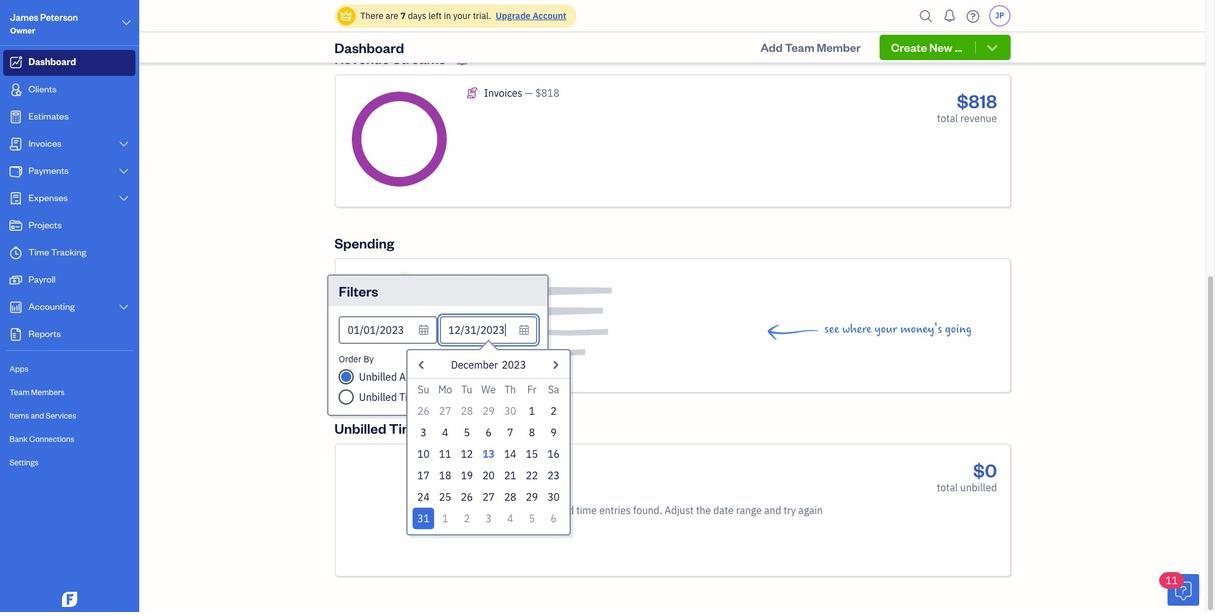 Task type: vqa. For each thing, say whether or not it's contained in the screenshot.


Task type: describe. For each thing, give the bounding box(es) containing it.
by
[[364, 354, 374, 365]]

main element
[[0, 0, 171, 613]]

0 horizontal spatial 27
[[439, 405, 451, 418]]

25
[[439, 491, 451, 504]]

0 horizontal spatial 6
[[486, 426, 492, 439]]

1 vertical spatial unbilled
[[537, 505, 574, 517]]

1 horizontal spatial dashboard
[[334, 39, 404, 56]]

payments link
[[3, 159, 135, 185]]

24
[[417, 491, 430, 504]]

payroll
[[28, 273, 56, 285]]

18 button
[[434, 465, 456, 487]]

0 vertical spatial 1 button
[[521, 400, 543, 422]]

client image
[[8, 84, 23, 96]]

0 horizontal spatial $818
[[535, 87, 559, 99]]

timer image
[[8, 247, 23, 259]]

dashboard link
[[3, 50, 135, 76]]

20 button
[[478, 465, 499, 487]]

notifications image
[[939, 3, 960, 28]]

1 horizontal spatial 30
[[548, 491, 560, 504]]

25 button
[[434, 487, 456, 508]]

…
[[955, 40, 962, 54]]

apps
[[9, 364, 28, 374]]

order
[[339, 354, 361, 365]]

filters
[[339, 282, 378, 300]]

see where your money's going
[[824, 322, 972, 337]]

time tracking link
[[3, 240, 135, 266]]

settings
[[9, 458, 38, 468]]

0 horizontal spatial 30
[[504, 405, 516, 418]]

unbilled amount
[[359, 371, 435, 383]]

payroll link
[[3, 268, 135, 294]]

21 button
[[499, 465, 521, 487]]

go to help image
[[963, 7, 983, 26]]

new
[[929, 40, 953, 54]]

dashboard image
[[8, 56, 23, 69]]

again
[[798, 505, 823, 517]]

$818 total revenue
[[937, 88, 997, 125]]

5 for 5 button to the left
[[464, 426, 470, 439]]

17
[[417, 469, 430, 482]]

estimates
[[28, 110, 69, 122]]

1 vertical spatial unbilled
[[359, 391, 397, 404]]

0 vertical spatial unbilled
[[359, 371, 397, 383]]

29 for the right the '29' button
[[526, 491, 538, 504]]

going
[[945, 322, 972, 337]]

invoice image
[[8, 138, 23, 151]]

unbilled time inside order by option group
[[359, 391, 422, 404]]

members
[[31, 387, 65, 397]]

clients link
[[3, 77, 135, 103]]

14
[[504, 448, 516, 461]]

1 horizontal spatial 26
[[461, 491, 473, 504]]

try
[[784, 505, 796, 517]]

in
[[444, 10, 451, 22]]

$0 total unbilled
[[937, 458, 997, 494]]

and inside the main element
[[31, 411, 44, 421]]

reports
[[28, 328, 61, 340]]

1 vertical spatial 28 button
[[499, 487, 521, 508]]

0 vertical spatial 28
[[461, 405, 473, 418]]

expenses
[[28, 192, 68, 204]]

jp button
[[989, 5, 1010, 27]]

2 vertical spatial time
[[389, 419, 422, 437]]

bank
[[9, 434, 28, 444]]

1 vertical spatial 5 button
[[521, 508, 543, 530]]

james
[[10, 11, 38, 23]]

the
[[696, 505, 711, 517]]

29 for the topmost the '29' button
[[482, 405, 495, 418]]

jp
[[995, 11, 1004, 20]]

peterson
[[40, 11, 78, 23]]

tu
[[461, 383, 472, 396]]

expenses link
[[3, 186, 135, 212]]

1 horizontal spatial 3
[[486, 512, 492, 525]]

14 button
[[499, 444, 521, 465]]

1 horizontal spatial 27
[[482, 491, 495, 504]]

owner
[[10, 25, 35, 35]]

there
[[360, 10, 383, 22]]

create new … button
[[880, 35, 1010, 60]]

su
[[418, 383, 429, 396]]

we
[[481, 383, 496, 396]]

dashboard inside the main element
[[28, 56, 76, 68]]

10
[[417, 448, 430, 461]]

order by
[[339, 354, 374, 365]]

0 horizontal spatial 30 button
[[499, 400, 521, 422]]

—
[[525, 87, 533, 99]]

items and services link
[[3, 405, 135, 427]]

member
[[817, 40, 861, 54]]

17 button
[[413, 465, 434, 487]]

revenue
[[334, 50, 389, 67]]

0 horizontal spatial your
[[453, 10, 471, 22]]

are
[[386, 10, 398, 22]]

range
[[736, 505, 762, 517]]

7 button
[[499, 422, 521, 444]]

trial.
[[473, 10, 491, 22]]

0 horizontal spatial 6 button
[[478, 422, 499, 444]]

freshbooks image
[[59, 592, 80, 608]]

chevron large down image for accounting
[[118, 302, 130, 313]]

0 horizontal spatial 1 button
[[434, 508, 456, 530]]

2 vertical spatial unbilled
[[334, 419, 386, 437]]

james peterson owner
[[10, 11, 78, 35]]

total for $0
[[937, 482, 958, 494]]

create
[[891, 40, 927, 54]]

account
[[533, 10, 566, 22]]

project image
[[8, 220, 23, 232]]

invoices — $818
[[484, 87, 559, 99]]

add team member button
[[749, 35, 872, 60]]

18
[[439, 469, 451, 482]]

sa
[[548, 383, 559, 396]]

23
[[548, 469, 560, 482]]

19 button
[[456, 465, 478, 487]]

1 horizontal spatial 28
[[504, 491, 516, 504]]

bank connections
[[9, 434, 74, 444]]

clients
[[28, 83, 57, 95]]

invoices for invoices — $818
[[484, 87, 523, 99]]

0 vertical spatial 29 button
[[478, 400, 499, 422]]

11 button
[[1159, 573, 1199, 606]]

chevron large down image
[[118, 139, 130, 149]]

chevrondown image
[[985, 41, 1000, 54]]

chevron large down image for expenses
[[118, 194, 130, 204]]

revenue
[[960, 112, 997, 125]]

7 inside button
[[507, 426, 513, 439]]

time
[[576, 505, 597, 517]]

11 button
[[434, 444, 456, 465]]

1 horizontal spatial 4 button
[[499, 508, 521, 530]]



Task type: locate. For each thing, give the bounding box(es) containing it.
0 horizontal spatial 5
[[464, 426, 470, 439]]

your right where
[[875, 322, 897, 337]]

5 for 5 button to the bottom
[[529, 512, 535, 525]]

28 button
[[456, 400, 478, 422], [499, 487, 521, 508]]

invoices inside the main element
[[28, 137, 62, 149]]

0 horizontal spatial 28 button
[[456, 400, 478, 422]]

12 button
[[456, 444, 478, 465]]

1 horizontal spatial 6
[[551, 512, 557, 525]]

1 horizontal spatial 6 button
[[543, 508, 565, 530]]

team right add
[[785, 40, 814, 54]]

adjust
[[665, 505, 694, 517]]

26
[[417, 405, 430, 418], [461, 491, 473, 504]]

payment image
[[8, 165, 23, 178]]

5 down '22'
[[529, 512, 535, 525]]

1 horizontal spatial 11
[[1166, 575, 1178, 587]]

invoices for invoices
[[28, 137, 62, 149]]

total inside $0 total unbilled
[[937, 482, 958, 494]]

0 vertical spatial 7
[[400, 10, 406, 22]]

revenue streams
[[334, 50, 446, 67]]

0 horizontal spatial 28
[[461, 405, 473, 418]]

1 vertical spatial 26 button
[[456, 487, 478, 508]]

30 down 23
[[548, 491, 560, 504]]

27 button
[[434, 400, 456, 422], [478, 487, 499, 508]]

2 up 9
[[551, 405, 557, 418]]

time
[[28, 246, 49, 258], [399, 391, 422, 404], [389, 419, 422, 437]]

13 button
[[478, 444, 499, 465]]

0 horizontal spatial 4 button
[[434, 422, 456, 444]]

expense image
[[8, 192, 23, 205]]

0 horizontal spatial 29 button
[[478, 400, 499, 422]]

0 horizontal spatial 29
[[482, 405, 495, 418]]

chart image
[[8, 301, 23, 314]]

apps link
[[3, 358, 135, 380]]

20
[[482, 469, 495, 482]]

2 button down sa
[[543, 400, 565, 422]]

6 right no
[[551, 512, 557, 525]]

1 horizontal spatial unbilled
[[960, 482, 997, 494]]

1 horizontal spatial 2 button
[[543, 400, 565, 422]]

1 horizontal spatial 5
[[529, 512, 535, 525]]

21
[[504, 469, 516, 482]]

days
[[408, 10, 426, 22]]

0 vertical spatial invoices
[[484, 87, 523, 99]]

total left $0 at the bottom right
[[937, 482, 958, 494]]

and right items
[[31, 411, 44, 421]]

$818 right —
[[535, 87, 559, 99]]

1 vertical spatial unbilled time
[[334, 419, 422, 437]]

9 button
[[543, 422, 565, 444]]

accounting link
[[3, 295, 135, 321]]

3 left unbilled time filters image
[[420, 426, 427, 439]]

create new …
[[891, 40, 962, 54]]

2 down 19 at left
[[464, 512, 470, 525]]

3 button left no
[[478, 508, 499, 530]]

6 button up 13
[[478, 422, 499, 444]]

3 button up '10'
[[413, 422, 434, 444]]

1 vertical spatial 4 button
[[499, 508, 521, 530]]

0 vertical spatial 6
[[486, 426, 492, 439]]

2 total from the top
[[937, 482, 958, 494]]

0 vertical spatial 30
[[504, 405, 516, 418]]

11 inside dropdown button
[[1166, 575, 1178, 587]]

reports link
[[3, 322, 135, 348]]

0 vertical spatial team
[[785, 40, 814, 54]]

Start date in MM/DD/YYYY format text field
[[339, 316, 437, 344]]

0 vertical spatial 27 button
[[434, 400, 456, 422]]

16
[[548, 448, 560, 461]]

1 vertical spatial 6 button
[[543, 508, 565, 530]]

6 up 13
[[486, 426, 492, 439]]

0 horizontal spatial 7
[[400, 10, 406, 22]]

1 vertical spatial 11
[[1166, 575, 1178, 587]]

found.
[[633, 505, 662, 517]]

payments
[[28, 165, 69, 177]]

1 horizontal spatial 26 button
[[456, 487, 478, 508]]

team inside team members link
[[9, 387, 29, 397]]

0 vertical spatial and
[[31, 411, 44, 421]]

left
[[428, 10, 442, 22]]

0 vertical spatial 27
[[439, 405, 451, 418]]

dashboard up clients
[[28, 56, 76, 68]]

total inside $818 total revenue
[[937, 112, 958, 125]]

1 vertical spatial 1 button
[[434, 508, 456, 530]]

0 horizontal spatial 11
[[439, 448, 451, 461]]

11
[[439, 448, 451, 461], [1166, 575, 1178, 587]]

mo
[[438, 383, 452, 396]]

revenue streams filters image
[[456, 55, 468, 66]]

0 horizontal spatial 2 button
[[456, 508, 478, 530]]

12
[[461, 448, 473, 461]]

team
[[785, 40, 814, 54], [9, 387, 29, 397]]

settings link
[[3, 452, 135, 474]]

1 vertical spatial your
[[875, 322, 897, 337]]

0 vertical spatial 30 button
[[499, 400, 521, 422]]

30 button down 23
[[543, 487, 565, 508]]

1 horizontal spatial 29 button
[[521, 487, 543, 508]]

4 up 11 button
[[442, 426, 448, 439]]

team up items
[[9, 387, 29, 397]]

27 down 20
[[482, 491, 495, 504]]

30 button down th
[[499, 400, 521, 422]]

0 horizontal spatial 5 button
[[456, 422, 478, 444]]

1 vertical spatial 7
[[507, 426, 513, 439]]

1 vertical spatial 2 button
[[456, 508, 478, 530]]

unbilled
[[359, 371, 397, 383], [359, 391, 397, 404], [334, 419, 386, 437]]

6 button
[[478, 422, 499, 444], [543, 508, 565, 530]]

31 button
[[413, 508, 434, 530]]

chevron large down image inside payments link
[[118, 166, 130, 177]]

time right the timer icon
[[28, 246, 49, 258]]

1 vertical spatial 30
[[548, 491, 560, 504]]

1 horizontal spatial your
[[875, 322, 897, 337]]

money image
[[8, 274, 23, 287]]

time inside order by option group
[[399, 391, 422, 404]]

resource center badge image
[[1168, 575, 1199, 606]]

End date in MM/DD/YYYY format text field
[[440, 316, 537, 344]]

5 up 12
[[464, 426, 470, 439]]

29 button
[[478, 400, 499, 422], [521, 487, 543, 508]]

15 button
[[521, 444, 543, 465]]

26 button down 19 at left
[[456, 487, 478, 508]]

2 for left '2' button
[[464, 512, 470, 525]]

1 horizontal spatial 30 button
[[543, 487, 565, 508]]

1 down 25
[[442, 512, 448, 525]]

0 vertical spatial 3 button
[[413, 422, 434, 444]]

order by option group
[[339, 354, 537, 405]]

items
[[9, 411, 29, 421]]

1 total from the top
[[937, 112, 958, 125]]

0 vertical spatial 4
[[442, 426, 448, 439]]

2 button down 19 "button"
[[456, 508, 478, 530]]

26 down 19 at left
[[461, 491, 473, 504]]

2 button
[[543, 400, 565, 422], [456, 508, 478, 530]]

8
[[529, 426, 535, 439]]

december
[[451, 359, 498, 371]]

0 vertical spatial 6 button
[[478, 422, 499, 444]]

7 right the 'are'
[[400, 10, 406, 22]]

22
[[526, 469, 538, 482]]

connections
[[29, 434, 74, 444]]

4
[[442, 426, 448, 439], [507, 512, 513, 525]]

tracking
[[51, 246, 86, 258]]

0 vertical spatial unbilled
[[960, 482, 997, 494]]

unbilled inside $0 total unbilled
[[960, 482, 997, 494]]

2 for the right '2' button
[[551, 405, 557, 418]]

1 vertical spatial 27
[[482, 491, 495, 504]]

grid
[[413, 379, 565, 530]]

th
[[504, 383, 516, 396]]

1 button down 25
[[434, 508, 456, 530]]

1 vertical spatial 29 button
[[521, 487, 543, 508]]

0 horizontal spatial 2
[[464, 512, 470, 525]]

5 button
[[456, 422, 478, 444], [521, 508, 543, 530]]

1 button down fr
[[521, 400, 543, 422]]

1 vertical spatial 26
[[461, 491, 473, 504]]

1 vertical spatial 5
[[529, 512, 535, 525]]

projects
[[28, 219, 62, 231]]

grid containing su
[[413, 379, 565, 530]]

0 horizontal spatial and
[[31, 411, 44, 421]]

chevron large down image
[[121, 15, 132, 30], [118, 166, 130, 177], [118, 194, 130, 204], [118, 302, 130, 313]]

unbilled time filters image
[[432, 425, 444, 436]]

0 vertical spatial 5 button
[[456, 422, 478, 444]]

0 vertical spatial 2
[[551, 405, 557, 418]]

invoices link
[[3, 132, 135, 158]]

projects link
[[3, 213, 135, 239]]

time inside the main element
[[28, 246, 49, 258]]

1 vertical spatial 3 button
[[478, 508, 499, 530]]

0 vertical spatial your
[[453, 10, 471, 22]]

1 vertical spatial 4
[[507, 512, 513, 525]]

add team member
[[761, 40, 861, 54]]

bank connections link
[[3, 428, 135, 451]]

1 vertical spatial total
[[937, 482, 958, 494]]

29 up no
[[526, 491, 538, 504]]

5 button down 22 button
[[521, 508, 543, 530]]

add
[[761, 40, 783, 54]]

19
[[461, 469, 473, 482]]

1 horizontal spatial 1
[[529, 405, 535, 418]]

team members
[[9, 387, 65, 397]]

26 down su
[[417, 405, 430, 418]]

accounting
[[28, 301, 75, 313]]

1 for the leftmost 1 button
[[442, 512, 448, 525]]

26 button down su
[[413, 400, 434, 422]]

1 vertical spatial invoices
[[28, 137, 62, 149]]

1 horizontal spatial 3 button
[[478, 508, 499, 530]]

1 horizontal spatial 28 button
[[499, 487, 521, 508]]

team members link
[[3, 382, 135, 404]]

4 button
[[434, 422, 456, 444], [499, 508, 521, 530]]

time tracking
[[28, 246, 86, 258]]

unbilled time down unbilled amount
[[359, 391, 422, 404]]

7 up 14
[[507, 426, 513, 439]]

0 vertical spatial 28 button
[[456, 400, 478, 422]]

1 horizontal spatial 27 button
[[478, 487, 499, 508]]

unbilled time up '10'
[[334, 419, 422, 437]]

time up '10'
[[389, 419, 422, 437]]

time down amount
[[399, 391, 422, 404]]

15
[[526, 448, 538, 461]]

27 button down 20
[[478, 487, 499, 508]]

1 vertical spatial 27 button
[[478, 487, 499, 508]]

0 horizontal spatial 3
[[420, 426, 427, 439]]

23 button
[[543, 465, 565, 487]]

3 left no
[[486, 512, 492, 525]]

spending
[[334, 234, 394, 252]]

streams
[[392, 50, 446, 67]]

28
[[461, 405, 473, 418], [504, 491, 516, 504]]

28 button down 21
[[499, 487, 521, 508]]

0 vertical spatial time
[[28, 246, 49, 258]]

$818 down chevrondown icon at the right of the page
[[957, 88, 997, 113]]

total left revenue
[[937, 112, 958, 125]]

0 horizontal spatial 3 button
[[413, 422, 434, 444]]

0 vertical spatial 29
[[482, 405, 495, 418]]

your right in
[[453, 10, 471, 22]]

11 inside button
[[439, 448, 451, 461]]

1 for the topmost 1 button
[[529, 405, 535, 418]]

0 vertical spatial 3
[[420, 426, 427, 439]]

amount
[[399, 371, 435, 383]]

1 vertical spatial 28
[[504, 491, 516, 504]]

crown image
[[340, 9, 353, 22]]

0 vertical spatial 1
[[529, 405, 535, 418]]

items and services
[[9, 411, 76, 421]]

29 button down we
[[478, 400, 499, 422]]

team inside the "add team member" button
[[785, 40, 814, 54]]

report image
[[8, 328, 23, 341]]

31
[[417, 512, 430, 525]]

invoices
[[484, 87, 523, 99], [28, 137, 62, 149]]

7
[[400, 10, 406, 22], [507, 426, 513, 439]]

0 vertical spatial 26
[[417, 405, 430, 418]]

28 down 21
[[504, 491, 516, 504]]

6 button right no
[[543, 508, 565, 530]]

0 horizontal spatial 26 button
[[413, 400, 434, 422]]

invoices left —
[[484, 87, 523, 99]]

0 horizontal spatial invoices
[[28, 137, 62, 149]]

0 vertical spatial 11
[[439, 448, 451, 461]]

10 button
[[413, 444, 434, 465]]

and left try in the bottom right of the page
[[764, 505, 781, 517]]

1 horizontal spatial $818
[[957, 88, 997, 113]]

16 button
[[543, 444, 565, 465]]

date
[[713, 505, 734, 517]]

there are 7 days left in your trial. upgrade account
[[360, 10, 566, 22]]

29 button down '22'
[[521, 487, 543, 508]]

1 vertical spatial and
[[764, 505, 781, 517]]

24 button
[[413, 487, 434, 508]]

total for $818
[[937, 112, 958, 125]]

search image
[[916, 7, 936, 26]]

5 button up 12
[[456, 422, 478, 444]]

dashboard down there
[[334, 39, 404, 56]]

27 up unbilled time filters image
[[439, 405, 451, 418]]

estimate image
[[8, 111, 23, 123]]

1 horizontal spatial and
[[764, 505, 781, 517]]

1 horizontal spatial 29
[[526, 491, 538, 504]]

0 vertical spatial 26 button
[[413, 400, 434, 422]]

invoices down the estimates
[[28, 137, 62, 149]]

8 button
[[521, 422, 543, 444]]

chevron large down image for payments
[[118, 166, 130, 177]]

1 up 8
[[529, 405, 535, 418]]

29 down we
[[482, 405, 495, 418]]

0 horizontal spatial 1
[[442, 512, 448, 525]]

4 left no
[[507, 512, 513, 525]]

$818 inside $818 total revenue
[[957, 88, 997, 113]]

30 up 7 button
[[504, 405, 516, 418]]

total
[[937, 112, 958, 125], [937, 482, 958, 494]]

money's
[[900, 322, 942, 337]]

22 button
[[521, 465, 543, 487]]

1 horizontal spatial 7
[[507, 426, 513, 439]]

1 vertical spatial 1
[[442, 512, 448, 525]]

28 down tu
[[461, 405, 473, 418]]

13
[[482, 448, 495, 461]]

27 button up unbilled time filters image
[[434, 400, 456, 422]]

0 horizontal spatial 27 button
[[434, 400, 456, 422]]

0 horizontal spatial 4
[[442, 426, 448, 439]]

1 vertical spatial 6
[[551, 512, 557, 525]]

28 button down tu
[[456, 400, 478, 422]]



